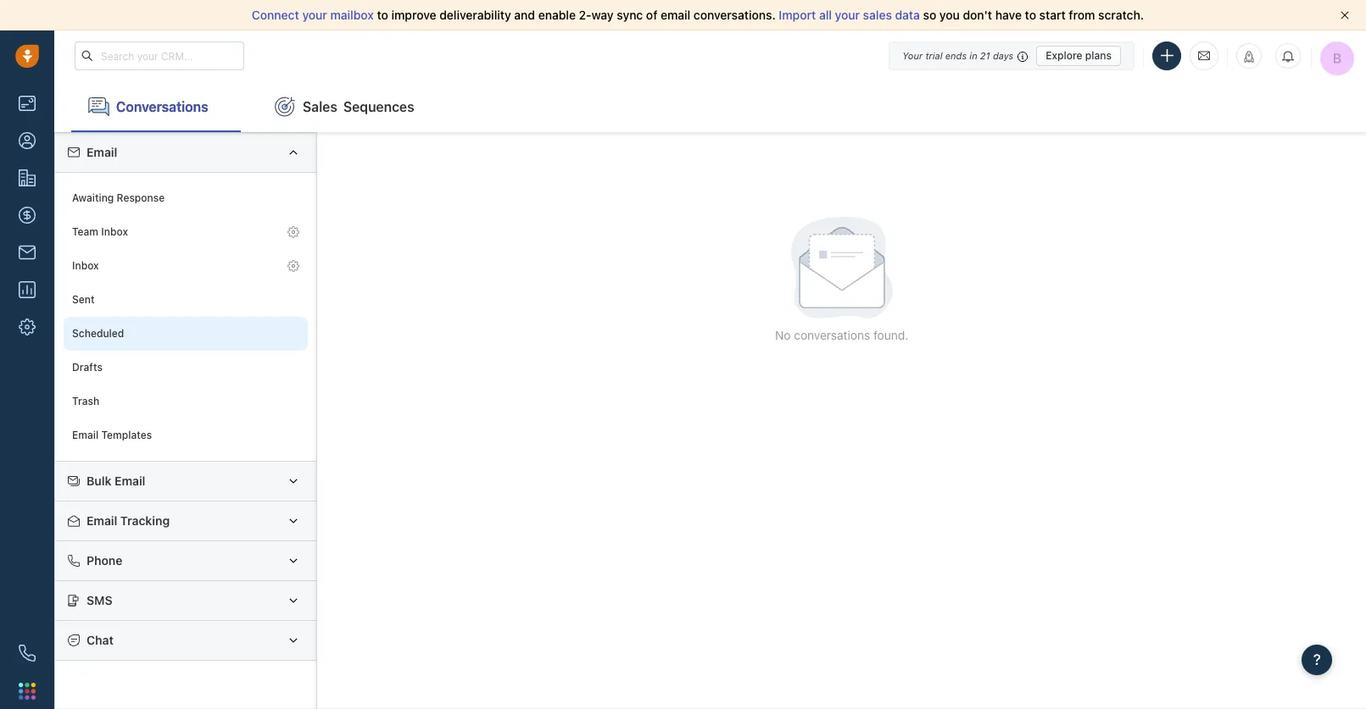 Task type: locate. For each thing, give the bounding box(es) containing it.
so
[[923, 8, 936, 22]]

your
[[302, 8, 327, 22], [835, 8, 860, 22]]

email down trash
[[72, 429, 98, 442]]

ends
[[945, 50, 967, 61]]

email up "phone"
[[87, 514, 117, 528]]

1 vertical spatial inbox
[[72, 260, 99, 273]]

sales sequences link
[[258, 81, 431, 132]]

2 to from the left
[[1025, 8, 1036, 22]]

templates
[[101, 429, 152, 442]]

0 horizontal spatial inbox
[[72, 260, 99, 273]]

0 horizontal spatial your
[[302, 8, 327, 22]]

team
[[72, 226, 98, 239]]

1 to from the left
[[377, 8, 388, 22]]

2-
[[579, 8, 592, 22]]

your left mailbox
[[302, 8, 327, 22]]

sms
[[87, 594, 112, 608]]

1 horizontal spatial inbox
[[101, 226, 128, 239]]

mailbox
[[330, 8, 374, 22]]

sequences
[[343, 99, 414, 114]]

enable
[[538, 8, 576, 22]]

email up awaiting
[[87, 145, 117, 159]]

Search your CRM... text field
[[75, 42, 244, 70]]

inbox down team
[[72, 260, 99, 273]]

inbox right team
[[101, 226, 128, 239]]

trash
[[72, 396, 99, 408]]

to left "start" at the top right of page
[[1025, 8, 1036, 22]]

email tracking
[[87, 514, 170, 528]]

send email image
[[1198, 49, 1210, 63]]

tab list containing conversations
[[54, 81, 1366, 132]]

0 horizontal spatial to
[[377, 8, 388, 22]]

sent link
[[64, 283, 308, 317]]

explore plans link
[[1037, 45, 1121, 66]]

of
[[646, 8, 658, 22]]

scratch.
[[1098, 8, 1144, 22]]

plans
[[1085, 49, 1112, 61]]

tracking
[[120, 514, 170, 528]]

email
[[87, 145, 117, 159], [72, 429, 98, 442], [115, 474, 145, 488], [87, 514, 117, 528]]

conversations
[[116, 99, 208, 114]]

awaiting response
[[72, 192, 165, 205]]

found.
[[874, 328, 908, 343]]

start
[[1040, 8, 1066, 22]]

deliverability
[[440, 8, 511, 22]]

to right mailbox
[[377, 8, 388, 22]]

connect your mailbox link
[[252, 8, 377, 22]]

tab list
[[54, 81, 1366, 132]]

and
[[514, 8, 535, 22]]

email inside 'link'
[[72, 429, 98, 442]]

email templates link
[[64, 419, 308, 453]]

days
[[993, 50, 1014, 61]]

sales
[[863, 8, 892, 22]]

your
[[902, 50, 923, 61]]

1 horizontal spatial to
[[1025, 8, 1036, 22]]

team inbox link
[[64, 215, 308, 249]]

no
[[775, 328, 791, 343]]

data
[[895, 8, 920, 22]]

conversations.
[[694, 8, 776, 22]]

import
[[779, 8, 816, 22]]

your right all
[[835, 8, 860, 22]]

have
[[995, 8, 1022, 22]]

1 horizontal spatial your
[[835, 8, 860, 22]]

inbox
[[101, 226, 128, 239], [72, 260, 99, 273]]

phone
[[87, 554, 123, 568]]

drafts link
[[64, 351, 308, 385]]

response
[[117, 192, 165, 205]]

from
[[1069, 8, 1095, 22]]

to
[[377, 8, 388, 22], [1025, 8, 1036, 22]]



Task type: describe. For each thing, give the bounding box(es) containing it.
what's new image
[[1243, 51, 1255, 63]]

in
[[970, 50, 978, 61]]

scheduled
[[72, 328, 124, 340]]

improve
[[391, 8, 436, 22]]

scheduled link
[[64, 317, 308, 351]]

connect your mailbox to improve deliverability and enable 2-way sync of email conversations. import all your sales data so you don't have to start from scratch.
[[252, 8, 1144, 22]]

freshworks switcher image
[[19, 683, 36, 700]]

21
[[980, 50, 990, 61]]

way
[[592, 8, 614, 22]]

phone image
[[19, 645, 36, 662]]

email for email tracking
[[87, 514, 117, 528]]

email
[[661, 8, 691, 22]]

explore plans
[[1046, 49, 1112, 61]]

0 vertical spatial inbox
[[101, 226, 128, 239]]

bulk email
[[87, 474, 145, 488]]

conversations
[[794, 328, 870, 343]]

email for email templates
[[72, 429, 98, 442]]

awaiting response link
[[64, 181, 308, 215]]

trash link
[[64, 385, 308, 419]]

inbox link
[[64, 249, 308, 283]]

your trial ends in 21 days
[[902, 50, 1014, 61]]

you
[[940, 8, 960, 22]]

sales
[[303, 99, 337, 114]]

drafts
[[72, 362, 103, 374]]

team inbox
[[72, 226, 128, 239]]

email right bulk
[[115, 474, 145, 488]]

chat
[[87, 633, 114, 648]]

don't
[[963, 8, 992, 22]]

sync
[[617, 8, 643, 22]]

conversations link
[[71, 81, 241, 132]]

phone element
[[10, 637, 44, 671]]

explore
[[1046, 49, 1083, 61]]

no conversations found.
[[775, 328, 908, 343]]

bulk
[[87, 474, 112, 488]]

email templates
[[72, 429, 152, 442]]

all
[[819, 8, 832, 22]]

close image
[[1341, 11, 1349, 20]]

sent
[[72, 294, 95, 307]]

import all your sales data link
[[779, 8, 923, 22]]

awaiting
[[72, 192, 114, 205]]

trial
[[926, 50, 943, 61]]

email for email
[[87, 145, 117, 159]]

connect
[[252, 8, 299, 22]]

1 your from the left
[[302, 8, 327, 22]]

2 your from the left
[[835, 8, 860, 22]]

sales sequences
[[303, 99, 414, 114]]



Task type: vqa. For each thing, say whether or not it's contained in the screenshot.
Gmail.
no



